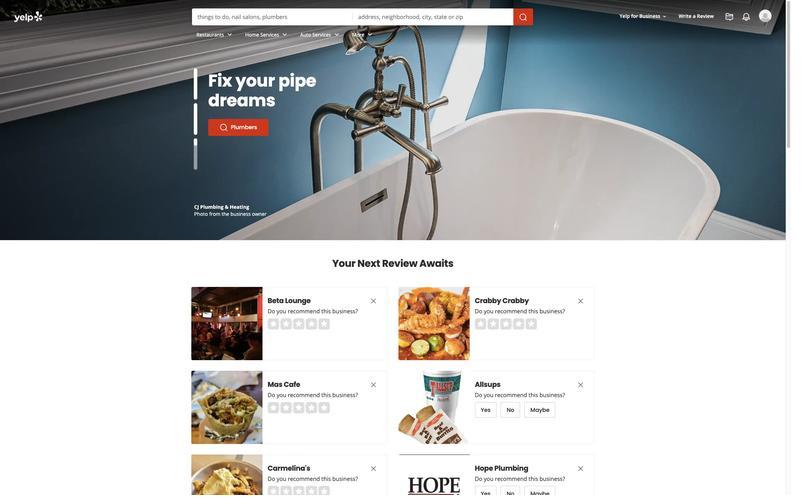 Task type: describe. For each thing, give the bounding box(es) containing it.
carmelina's link
[[268, 464, 356, 474]]

rating element down carmelina's
[[268, 487, 330, 496]]

this for crabby crabby
[[529, 308, 539, 316]]

do you recommend this business? for allsups
[[475, 392, 565, 399]]

you for mas cafe
[[277, 392, 287, 399]]

16 chevron down v2 image
[[662, 14, 668, 19]]

this for allsups
[[529, 392, 539, 399]]

auto
[[300, 31, 311, 38]]

do you recommend this business? for carmelina's
[[268, 476, 358, 483]]

mas cafe link
[[268, 380, 356, 390]]

lounge
[[285, 296, 311, 306]]

mas
[[268, 380, 283, 390]]

the inside cj plumbing & heating photo from the business owner
[[222, 211, 229, 218]]

business? for carmelina's
[[333, 476, 358, 483]]

write
[[679, 13, 692, 20]]

from inside blackburn chimney photo from the business owner
[[209, 211, 221, 218]]

plumbers
[[231, 123, 257, 131]]

24 search v2 image for give soot the boot
[[220, 104, 228, 112]]

do for crabby crabby
[[475, 308, 483, 316]]

blackburn
[[194, 204, 220, 210]]

for
[[631, 13, 638, 20]]

dreams
[[208, 89, 276, 112]]

allsups
[[475, 380, 501, 390]]

no button
[[501, 403, 521, 418]]

2 crabby from the left
[[503, 296, 529, 306]]

1 select slide image from the top
[[194, 68, 197, 100]]

the inside blackburn chimney photo from the business owner
[[222, 211, 229, 218]]

mas cafe
[[268, 380, 301, 390]]

dismiss card image for mas cafe
[[369, 381, 378, 389]]

1 crabby from the left
[[475, 296, 502, 306]]

explore banner section banner
[[0, 0, 786, 240]]

24 chevron down v2 image for more
[[366, 30, 374, 39]]

recommend for carmelina's
[[288, 476, 320, 483]]

blackburn chimney photo from the business owner
[[194, 204, 267, 218]]

photo of allsups image
[[399, 371, 470, 445]]

awaits
[[420, 257, 454, 271]]

hope
[[475, 464, 493, 474]]

photo of crabby crabby image
[[399, 287, 470, 361]]

blackburn chimney link
[[194, 204, 243, 210]]

photo of beta lounge image
[[191, 287, 263, 361]]

beta lounge
[[268, 296, 311, 306]]

yelp for business
[[620, 13, 661, 20]]

home services link
[[240, 25, 295, 46]]

(no rating) image for crabby
[[475, 319, 537, 330]]

more
[[352, 31, 365, 38]]

24 chevron down v2 image for home services
[[281, 30, 289, 39]]

fix your pipe dreams
[[208, 69, 316, 112]]

cj plumbing & heating link
[[194, 204, 249, 210]]

auto services
[[300, 31, 331, 38]]

this for carmelina's
[[322, 476, 331, 483]]

Near text field
[[358, 13, 508, 21]]

no
[[507, 406, 515, 414]]

yes button
[[475, 403, 497, 418]]

restaurants link
[[191, 25, 240, 46]]

soot
[[250, 69, 287, 93]]

0 vertical spatial chimney
[[231, 104, 256, 112]]

hope plumbing link
[[475, 464, 563, 474]]

write a review
[[679, 13, 714, 20]]

allsups link
[[475, 380, 563, 390]]

do for beta lounge
[[268, 308, 275, 316]]

dismiss card image for allsups
[[577, 381, 585, 389]]

yelp for business button
[[617, 10, 671, 23]]

services for auto services
[[313, 31, 331, 38]]

recommend for crabby crabby
[[495, 308, 528, 316]]

chimney inside blackburn chimney photo from the business owner
[[221, 204, 243, 210]]

you for carmelina's
[[277, 476, 287, 483]]

beta lounge link
[[268, 296, 356, 306]]

services for home services
[[261, 31, 279, 38]]

your
[[332, 257, 356, 271]]

business? for mas cafe
[[333, 392, 358, 399]]

(no rating) image for lounge
[[268, 319, 330, 330]]

yes
[[481, 406, 491, 414]]

cj
[[194, 204, 199, 210]]

fix
[[208, 69, 232, 93]]

projects image
[[726, 13, 734, 21]]

search image
[[519, 13, 528, 21]]

business? for hope plumbing
[[540, 476, 565, 483]]

dismiss card image for beta lounge
[[369, 297, 378, 306]]

recommend for beta lounge
[[288, 308, 320, 316]]

hope plumbing
[[475, 464, 529, 474]]



Task type: vqa. For each thing, say whether or not it's contained in the screenshot.
recommend for Beta Lounge
yes



Task type: locate. For each thing, give the bounding box(es) containing it.
this up maybe button
[[529, 392, 539, 399]]

1 horizontal spatial none field
[[358, 13, 508, 21]]

you down allsups
[[484, 392, 494, 399]]

this down beta lounge link
[[322, 308, 331, 316]]

heating
[[230, 204, 249, 210]]

rating element for crabby
[[475, 319, 537, 330]]

crabby
[[475, 296, 502, 306], [503, 296, 529, 306]]

(no rating) image down crabby crabby
[[475, 319, 537, 330]]

24 chevron down v2 image inside more link
[[366, 30, 374, 39]]

2 horizontal spatial 24 chevron down v2 image
[[366, 30, 374, 39]]

crabby crabby
[[475, 296, 529, 306]]

do down hope
[[475, 476, 483, 483]]

24 chevron down v2 image inside restaurants link
[[226, 30, 234, 39]]

chimney
[[231, 104, 256, 112], [221, 204, 243, 210]]

cj plumbing & heating photo from the business owner
[[194, 204, 267, 218]]

do you recommend this business? down crabby crabby 'link'
[[475, 308, 565, 316]]

do you recommend this business? down mas cafe link
[[268, 392, 358, 399]]

rating element for lounge
[[268, 319, 330, 330]]

rating element for cafe
[[268, 403, 330, 414]]

do you recommend this business? down hope plumbing "link"
[[475, 476, 565, 483]]

rating element
[[268, 319, 330, 330], [475, 319, 537, 330], [268, 403, 330, 414], [268, 487, 330, 496]]

this for hope plumbing
[[529, 476, 539, 483]]

plumbing
[[200, 204, 224, 210], [495, 464, 529, 474]]

business? down carmelina's "link"
[[333, 476, 358, 483]]

(no rating) image down cafe
[[268, 403, 330, 414]]

24 search v2 image
[[220, 104, 228, 112], [220, 123, 228, 132]]

dismiss card image for hope plumbing
[[577, 465, 585, 473]]

0 horizontal spatial services
[[261, 31, 279, 38]]

0 horizontal spatial plumbing
[[200, 204, 224, 210]]

your next review awaits
[[332, 257, 454, 271]]

business?
[[333, 308, 358, 316], [540, 308, 565, 316], [333, 392, 358, 399], [540, 392, 565, 399], [333, 476, 358, 483], [540, 476, 565, 483]]

services left 24 chevron down v2 image
[[313, 31, 331, 38]]

1 services from the left
[[261, 31, 279, 38]]

0 vertical spatial review
[[697, 13, 714, 20]]

2 select slide image from the top
[[194, 103, 197, 135]]

from
[[209, 211, 221, 218], [209, 211, 221, 218]]

24 chevron down v2 image left the auto
[[281, 30, 289, 39]]

a
[[693, 13, 696, 20]]

recommend down carmelina's "link"
[[288, 476, 320, 483]]

photo inside blackburn chimney photo from the business owner
[[194, 211, 208, 218]]

1 24 search v2 image from the top
[[220, 104, 228, 112]]

you down carmelina's
[[277, 476, 287, 483]]

none field find
[[198, 13, 347, 21]]

0 vertical spatial select slide image
[[194, 68, 197, 100]]

review for a
[[697, 13, 714, 20]]

do you recommend this business? down allsups link
[[475, 392, 565, 399]]

plumbing for hope
[[495, 464, 529, 474]]

2 dismiss card image from the top
[[369, 381, 378, 389]]

plumbing right hope
[[495, 464, 529, 474]]

2 services from the left
[[313, 31, 331, 38]]

you for hope plumbing
[[484, 476, 494, 483]]

do for mas cafe
[[268, 392, 275, 399]]

photo
[[194, 211, 208, 218], [194, 211, 208, 218]]

give soot the boot
[[208, 69, 362, 93]]

1 vertical spatial plumbing
[[495, 464, 529, 474]]

24 search v2 image up plumbers link
[[220, 104, 228, 112]]

1 horizontal spatial crabby
[[503, 296, 529, 306]]

you for crabby crabby
[[484, 308, 494, 316]]

do you recommend this business? for crabby crabby
[[475, 308, 565, 316]]

beta
[[268, 296, 284, 306]]

you for beta lounge
[[277, 308, 287, 316]]

business? up maybe
[[540, 392, 565, 399]]

services
[[261, 31, 279, 38], [313, 31, 331, 38]]

rating element down 'lounge' at the left of the page
[[268, 319, 330, 330]]

24 chevron down v2 image for restaurants
[[226, 30, 234, 39]]

1 vertical spatial chimney
[[221, 204, 243, 210]]

do for hope plumbing
[[475, 476, 483, 483]]

plumbing inside cj plumbing & heating photo from the business owner
[[200, 204, 224, 210]]

carmelina's
[[268, 464, 311, 474]]

None search field
[[0, 0, 786, 52], [192, 8, 535, 25], [0, 0, 786, 52], [192, 8, 535, 25]]

do for allsups
[[475, 392, 483, 399]]

business inside blackburn chimney photo from the business owner
[[231, 211, 251, 218]]

2 24 chevron down v2 image from the left
[[281, 30, 289, 39]]

the
[[291, 69, 319, 93], [222, 211, 229, 218], [222, 211, 229, 218]]

business? down hope plumbing "link"
[[540, 476, 565, 483]]

recommend down crabby crabby 'link'
[[495, 308, 528, 316]]

0 vertical spatial plumbing
[[200, 204, 224, 210]]

(no rating) image
[[268, 319, 330, 330], [475, 319, 537, 330], [268, 403, 330, 414], [268, 487, 330, 496]]

more link
[[347, 25, 380, 46]]

give
[[208, 69, 247, 93]]

recommend down mas cafe link
[[288, 392, 320, 399]]

1 horizontal spatial services
[[313, 31, 331, 38]]

0 horizontal spatial crabby
[[475, 296, 502, 306]]

dismiss card image for carmelina's
[[369, 465, 378, 473]]

none field near
[[358, 13, 508, 21]]

do down crabby crabby
[[475, 308, 483, 316]]

plumbing for cj
[[200, 204, 224, 210]]

business categories element
[[191, 25, 772, 46]]

do you recommend this business? for beta lounge
[[268, 308, 358, 316]]

you down beta
[[277, 308, 287, 316]]

you down hope
[[484, 476, 494, 483]]

24 search v2 image for fix your pipe dreams
[[220, 123, 228, 132]]

restaurants
[[197, 31, 224, 38]]

maybe button
[[525, 403, 556, 418]]

owner inside blackburn chimney photo from the business owner
[[252, 211, 267, 218]]

this down crabby crabby 'link'
[[529, 308, 539, 316]]

this for beta lounge
[[322, 308, 331, 316]]

this
[[322, 308, 331, 316], [529, 308, 539, 316], [322, 392, 331, 399], [529, 392, 539, 399], [322, 476, 331, 483], [529, 476, 539, 483]]

do down the mas
[[268, 392, 275, 399]]

2 none field from the left
[[358, 13, 508, 21]]

recommend for hope plumbing
[[495, 476, 528, 483]]

review inside write a review link
[[697, 13, 714, 20]]

you down mas cafe
[[277, 392, 287, 399]]

photo of mas cafe image
[[191, 371, 263, 445]]

yelp
[[620, 13, 630, 20]]

(no rating) image down 'lounge' at the left of the page
[[268, 319, 330, 330]]

1 vertical spatial review
[[382, 257, 418, 271]]

review right 'next'
[[382, 257, 418, 271]]

do you recommend this business? down beta lounge link
[[268, 308, 358, 316]]

business
[[231, 211, 251, 218], [231, 211, 251, 218]]

do for carmelina's
[[268, 476, 275, 483]]

recommend for allsups
[[495, 392, 528, 399]]

1 vertical spatial dismiss card image
[[369, 381, 378, 389]]

business? down mas cafe link
[[333, 392, 358, 399]]

do you recommend this business? for hope plumbing
[[475, 476, 565, 483]]

24 search v2 image inside chimney sweep link
[[220, 104, 228, 112]]

plumbers link
[[208, 119, 268, 136]]

Find text field
[[198, 13, 347, 21]]

this down mas cafe link
[[322, 392, 331, 399]]

(no rating) image down carmelina's
[[268, 487, 330, 496]]

recommend
[[288, 308, 320, 316], [495, 308, 528, 316], [288, 392, 320, 399], [495, 392, 528, 399], [288, 476, 320, 483], [495, 476, 528, 483]]

your
[[236, 69, 275, 93]]

do down allsups
[[475, 392, 483, 399]]

2 24 search v2 image from the top
[[220, 123, 228, 132]]

notifications image
[[742, 13, 751, 21]]

24 search v2 image inside plumbers link
[[220, 123, 228, 132]]

photo of carmelina's image
[[191, 455, 263, 496]]

3 24 chevron down v2 image from the left
[[366, 30, 374, 39]]

0 horizontal spatial none field
[[198, 13, 347, 21]]

&
[[225, 204, 229, 210]]

24 chevron down v2 image
[[226, 30, 234, 39], [281, 30, 289, 39], [366, 30, 374, 39]]

do down beta
[[268, 308, 275, 316]]

sweep
[[258, 104, 276, 112]]

24 chevron down v2 image right more at the top of the page
[[366, 30, 374, 39]]

do you recommend this business? for mas cafe
[[268, 392, 358, 399]]

None radio
[[268, 319, 279, 330], [293, 319, 305, 330], [306, 319, 317, 330], [319, 319, 330, 330], [526, 319, 537, 330], [281, 487, 292, 496], [306, 487, 317, 496], [268, 319, 279, 330], [293, 319, 305, 330], [306, 319, 317, 330], [319, 319, 330, 330], [526, 319, 537, 330], [281, 487, 292, 496], [306, 487, 317, 496]]

24 chevron down v2 image inside home services link
[[281, 30, 289, 39]]

from inside cj plumbing & heating photo from the business owner
[[209, 211, 221, 218]]

business
[[640, 13, 661, 20]]

dismiss card image for crabby crabby
[[577, 297, 585, 306]]

rating element down crabby crabby
[[475, 319, 537, 330]]

dismiss card image
[[369, 297, 378, 306], [369, 381, 378, 389]]

chimney sweep link
[[208, 99, 287, 116]]

business? for beta lounge
[[333, 308, 358, 316]]

business? down crabby crabby 'link'
[[540, 308, 565, 316]]

recommend down hope plumbing "link"
[[495, 476, 528, 483]]

plumbing left &
[[200, 204, 224, 210]]

review right a
[[697, 13, 714, 20]]

1 horizontal spatial review
[[697, 13, 714, 20]]

(no rating) image for cafe
[[268, 403, 330, 414]]

do down carmelina's
[[268, 476, 275, 483]]

next
[[358, 257, 380, 271]]

cafe
[[284, 380, 301, 390]]

dismiss card image
[[577, 297, 585, 306], [577, 381, 585, 389], [369, 465, 378, 473], [577, 465, 585, 473]]

24 search v2 image left plumbers
[[220, 123, 228, 132]]

1 dismiss card image from the top
[[369, 297, 378, 306]]

0 horizontal spatial 24 chevron down v2 image
[[226, 30, 234, 39]]

write a review link
[[676, 10, 717, 23]]

1 vertical spatial select slide image
[[194, 103, 197, 135]]

select slide image
[[194, 68, 197, 100], [194, 103, 197, 135]]

this down hope plumbing "link"
[[529, 476, 539, 483]]

crabby crabby link
[[475, 296, 563, 306]]

owner inside cj plumbing & heating photo from the business owner
[[252, 211, 267, 218]]

business? down beta lounge link
[[333, 308, 358, 316]]

business? for crabby crabby
[[540, 308, 565, 316]]

pipe
[[279, 69, 316, 93]]

1 vertical spatial 24 search v2 image
[[220, 123, 228, 132]]

do you recommend this business? down carmelina's "link"
[[268, 476, 358, 483]]

do you recommend this business?
[[268, 308, 358, 316], [475, 308, 565, 316], [268, 392, 358, 399], [475, 392, 565, 399], [268, 476, 358, 483], [475, 476, 565, 483]]

chimney sweep
[[231, 104, 276, 112]]

you
[[277, 308, 287, 316], [484, 308, 494, 316], [277, 392, 287, 399], [484, 392, 494, 399], [277, 476, 287, 483], [484, 476, 494, 483]]

1 horizontal spatial plumbing
[[495, 464, 529, 474]]

owner
[[252, 211, 267, 218], [252, 211, 267, 218]]

you for allsups
[[484, 392, 494, 399]]

review for next
[[382, 257, 418, 271]]

review
[[697, 13, 714, 20], [382, 257, 418, 271]]

services inside 'link'
[[313, 31, 331, 38]]

home
[[245, 31, 259, 38]]

0 horizontal spatial review
[[382, 257, 418, 271]]

business? for allsups
[[540, 392, 565, 399]]

this down carmelina's "link"
[[322, 476, 331, 483]]

boot
[[323, 69, 362, 93]]

recommend down 'lounge' at the left of the page
[[288, 308, 320, 316]]

maybe
[[531, 406, 550, 414]]

do
[[268, 308, 275, 316], [475, 308, 483, 316], [268, 392, 275, 399], [475, 392, 483, 399], [268, 476, 275, 483], [475, 476, 483, 483]]

None field
[[198, 13, 347, 21], [358, 13, 508, 21]]

1 none field from the left
[[198, 13, 347, 21]]

home services
[[245, 31, 279, 38]]

auto services link
[[295, 25, 347, 46]]

None radio
[[281, 319, 292, 330], [475, 319, 487, 330], [488, 319, 499, 330], [501, 319, 512, 330], [513, 319, 525, 330], [268, 403, 279, 414], [281, 403, 292, 414], [293, 403, 305, 414], [306, 403, 317, 414], [319, 403, 330, 414], [268, 487, 279, 496], [293, 487, 305, 496], [319, 487, 330, 496], [281, 319, 292, 330], [475, 319, 487, 330], [488, 319, 499, 330], [501, 319, 512, 330], [513, 319, 525, 330], [268, 403, 279, 414], [281, 403, 292, 414], [293, 403, 305, 414], [306, 403, 317, 414], [319, 403, 330, 414], [268, 487, 279, 496], [293, 487, 305, 496], [319, 487, 330, 496]]

recommend for mas cafe
[[288, 392, 320, 399]]

business inside cj plumbing & heating photo from the business owner
[[231, 211, 251, 218]]

photo of hope plumbing image
[[399, 455, 470, 496]]

this for mas cafe
[[322, 392, 331, 399]]

services right the home
[[261, 31, 279, 38]]

1 24 chevron down v2 image from the left
[[226, 30, 234, 39]]

0 vertical spatial dismiss card image
[[369, 297, 378, 306]]

rating element down cafe
[[268, 403, 330, 414]]

0 vertical spatial 24 search v2 image
[[220, 104, 228, 112]]

recommend down allsups link
[[495, 392, 528, 399]]

24 chevron down v2 image right restaurants
[[226, 30, 234, 39]]

1 horizontal spatial 24 chevron down v2 image
[[281, 30, 289, 39]]

24 chevron down v2 image
[[333, 30, 341, 39]]

user actions element
[[614, 9, 782, 52]]

you down crabby crabby
[[484, 308, 494, 316]]

photo inside cj plumbing & heating photo from the business owner
[[194, 211, 208, 218]]

tyler b. image
[[759, 10, 772, 22]]



